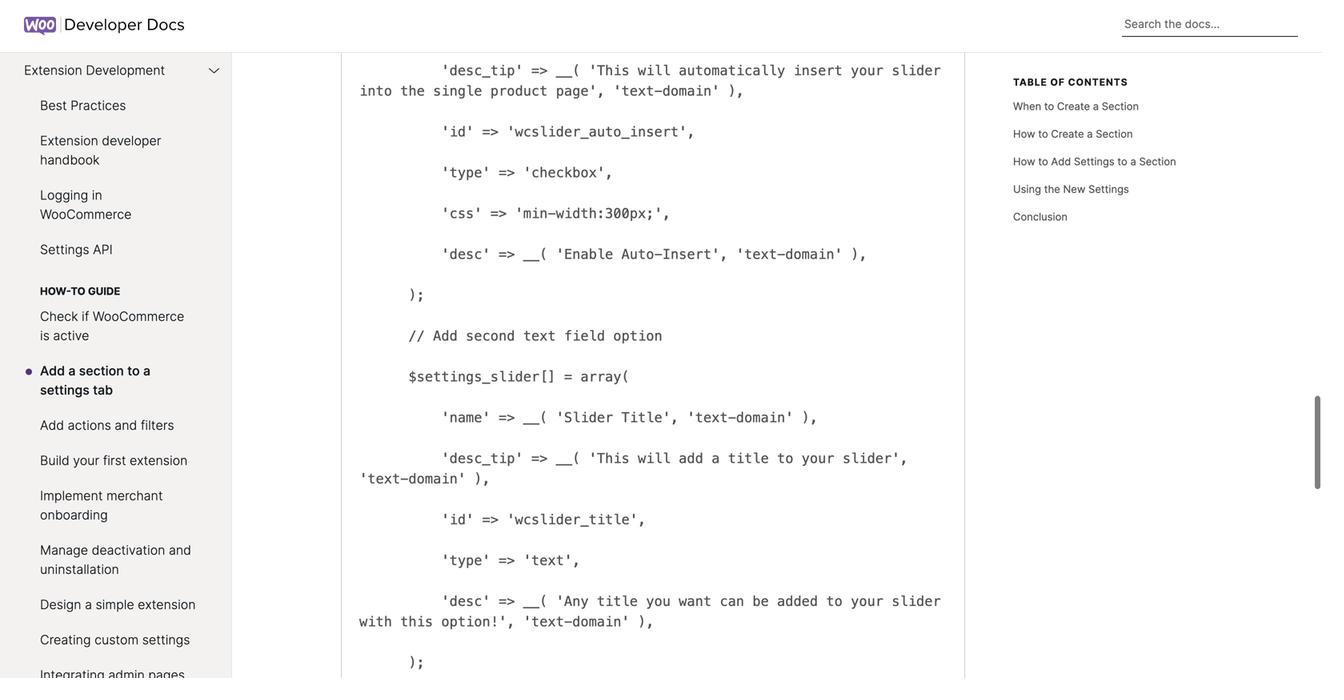 Task type: vqa. For each thing, say whether or not it's contained in the screenshot.
editor
no



Task type: describe. For each thing, give the bounding box(es) containing it.
settings inside add a section to a settings tab
[[40, 382, 90, 398]]

settings api link
[[0, 232, 231, 267]]

1 horizontal spatial settings
[[142, 632, 190, 648]]

logging in woocommerce
[[40, 187, 132, 222]]

check if woocommerce is active link
[[0, 299, 231, 354]]

developer
[[102, 133, 161, 149]]

to for how to create a section
[[1039, 128, 1049, 140]]

how-to guide
[[40, 285, 120, 297]]

how-
[[40, 285, 71, 297]]

section for how to create a section
[[1096, 128, 1133, 140]]

a right section
[[143, 363, 150, 379]]

to for when to create a section
[[1045, 100, 1055, 112]]

to
[[71, 285, 86, 297]]

implement merchant onboarding link
[[0, 478, 231, 533]]

and for deactivation
[[169, 542, 191, 558]]

best practices link
[[0, 88, 231, 123]]

a up how to add settings to a section
[[1088, 128, 1093, 140]]

add a section to a settings tab
[[40, 363, 150, 398]]

development
[[86, 62, 165, 78]]

contents
[[1069, 76, 1129, 88]]

best practices
[[40, 98, 126, 113]]

your
[[73, 453, 99, 468]]

settings for add
[[1075, 155, 1115, 168]]

add inside table of contents "element"
[[1052, 155, 1072, 168]]

how to create a section link
[[1014, 120, 1246, 148]]

using
[[1014, 183, 1042, 195]]

best
[[40, 98, 67, 113]]

if
[[82, 309, 89, 324]]

extension for extension developer handbook
[[40, 133, 98, 149]]

settings api
[[40, 242, 113, 257]]

search search field
[[1123, 12, 1299, 37]]

logging
[[40, 187, 88, 203]]

in
[[92, 187, 102, 203]]

practices
[[71, 98, 126, 113]]

handbook
[[40, 152, 100, 168]]

how to create a section
[[1014, 128, 1133, 140]]

using the new settings
[[1014, 183, 1130, 195]]

how to add settings to a section link
[[1014, 148, 1246, 175]]

extension for extension development
[[24, 62, 82, 78]]

create for how
[[1052, 128, 1085, 140]]

create for when
[[1058, 100, 1091, 112]]

section for when to create a section
[[1102, 100, 1139, 112]]

onboarding
[[40, 507, 108, 523]]

build your first extension link
[[0, 443, 231, 478]]

using the new settings link
[[1014, 175, 1246, 203]]

active
[[53, 328, 89, 344]]

design a simple extension link
[[0, 587, 231, 623]]

woocommerce for if
[[93, 309, 184, 324]]

manage
[[40, 542, 88, 558]]

the
[[1045, 183, 1061, 195]]

new
[[1064, 183, 1086, 195]]

creating
[[40, 632, 91, 648]]

first
[[103, 453, 126, 468]]

extension developer handbook link
[[0, 123, 231, 178]]

custom
[[95, 632, 139, 648]]

a down how to create a section link
[[1131, 155, 1137, 168]]

manage deactivation and uninstallation
[[40, 542, 191, 577]]

uninstallation
[[40, 562, 119, 577]]

extension developer handbook
[[40, 133, 161, 168]]

a down contents
[[1094, 100, 1099, 112]]

actions
[[68, 418, 111, 433]]

manage deactivation and uninstallation link
[[0, 533, 231, 587]]



Task type: locate. For each thing, give the bounding box(es) containing it.
extension right simple
[[138, 597, 196, 613]]

section up how to create a section link
[[1102, 100, 1139, 112]]

to
[[1045, 100, 1055, 112], [1039, 128, 1049, 140], [1039, 155, 1049, 168], [1118, 155, 1128, 168], [127, 363, 140, 379]]

build your first extension
[[40, 453, 188, 468]]

add
[[1052, 155, 1072, 168], [40, 363, 65, 379], [40, 418, 64, 433]]

settings for new
[[1089, 183, 1130, 195]]

section up the using the new settings link
[[1140, 155, 1177, 168]]

tab
[[93, 382, 113, 398]]

and right deactivation
[[169, 542, 191, 558]]

1 vertical spatial section
[[1096, 128, 1133, 140]]

when to create a section
[[1014, 100, 1139, 112]]

0 vertical spatial extension
[[24, 62, 82, 78]]

and left filters
[[115, 418, 137, 433]]

add actions and filters
[[40, 418, 174, 433]]

1 vertical spatial woocommerce
[[93, 309, 184, 324]]

how for how to add settings to a section
[[1014, 155, 1036, 168]]

settings left tab
[[40, 382, 90, 398]]

a inside "link"
[[85, 597, 92, 613]]

conclusion
[[1014, 210, 1068, 223]]

0 vertical spatial add
[[1052, 155, 1072, 168]]

design
[[40, 597, 81, 613]]

woocommerce down in
[[40, 207, 132, 222]]

when
[[1014, 100, 1042, 112]]

design a simple extension
[[40, 597, 196, 613]]

guide
[[88, 285, 120, 297]]

extension up best
[[24, 62, 82, 78]]

and for actions
[[115, 418, 137, 433]]

1 vertical spatial extension
[[40, 133, 98, 149]]

logging in woocommerce link
[[0, 178, 231, 232]]

0 vertical spatial settings
[[1075, 155, 1115, 168]]

deactivation
[[92, 542, 165, 558]]

extension for design a simple extension
[[138, 597, 196, 613]]

of
[[1051, 76, 1066, 88]]

0 horizontal spatial and
[[115, 418, 137, 433]]

0 vertical spatial extension
[[130, 453, 188, 468]]

0 vertical spatial woocommerce
[[40, 207, 132, 222]]

table
[[1014, 76, 1048, 88]]

woocommerce down how-to guide link
[[93, 309, 184, 324]]

create down table of contents
[[1058, 100, 1091, 112]]

settings inside the using the new settings link
[[1089, 183, 1130, 195]]

woocommerce for in
[[40, 207, 132, 222]]

a
[[1094, 100, 1099, 112], [1088, 128, 1093, 140], [1131, 155, 1137, 168], [68, 363, 76, 379], [143, 363, 150, 379], [85, 597, 92, 613]]

to for how to add settings to a section
[[1039, 155, 1049, 168]]

check if woocommerce is active
[[40, 309, 184, 344]]

extension development
[[24, 62, 165, 78]]

and
[[115, 418, 137, 433], [169, 542, 191, 558]]

implement
[[40, 488, 103, 504]]

api
[[93, 242, 113, 257]]

1 vertical spatial extension
[[138, 597, 196, 613]]

section
[[1102, 100, 1139, 112], [1096, 128, 1133, 140], [1140, 155, 1177, 168]]

add a section to a settings tab link
[[0, 354, 231, 408]]

extension inside extension developer handbook
[[40, 133, 98, 149]]

0 horizontal spatial settings
[[40, 382, 90, 398]]

when to create a section link
[[1014, 92, 1246, 120]]

2 vertical spatial settings
[[40, 242, 89, 257]]

add actions and filters link
[[0, 408, 231, 443]]

to right when
[[1045, 100, 1055, 112]]

extension down filters
[[130, 453, 188, 468]]

add down 'is'
[[40, 363, 65, 379]]

extension for build your first extension
[[130, 453, 188, 468]]

simple
[[96, 597, 134, 613]]

a left simple
[[85, 597, 92, 613]]

a left section
[[68, 363, 76, 379]]

0 vertical spatial settings
[[40, 382, 90, 398]]

how-to guide link
[[0, 267, 231, 299]]

1 vertical spatial how
[[1014, 155, 1036, 168]]

0 vertical spatial how
[[1014, 128, 1036, 140]]

1 how from the top
[[1014, 128, 1036, 140]]

settings
[[40, 382, 90, 398], [142, 632, 190, 648]]

add for add actions and filters
[[40, 418, 64, 433]]

implement merchant onboarding
[[40, 488, 163, 523]]

how
[[1014, 128, 1036, 140], [1014, 155, 1036, 168]]

extension development link
[[0, 53, 231, 88]]

0 vertical spatial section
[[1102, 100, 1139, 112]]

2 vertical spatial add
[[40, 418, 64, 433]]

and inside "manage deactivation and uninstallation"
[[169, 542, 191, 558]]

settings right the custom
[[142, 632, 190, 648]]

to down when
[[1039, 128, 1049, 140]]

None search field
[[1123, 12, 1299, 37]]

extension up handbook
[[40, 133, 98, 149]]

0 vertical spatial and
[[115, 418, 137, 433]]

filters
[[141, 418, 174, 433]]

merchant
[[106, 488, 163, 504]]

create
[[1058, 100, 1091, 112], [1052, 128, 1085, 140]]

conclusion link
[[1014, 203, 1246, 230]]

table of contents
[[1014, 76, 1129, 88]]

1 vertical spatial settings
[[142, 632, 190, 648]]

add inside add a section to a settings tab
[[40, 363, 65, 379]]

how up using
[[1014, 155, 1036, 168]]

1 horizontal spatial and
[[169, 542, 191, 558]]

settings
[[1075, 155, 1115, 168], [1089, 183, 1130, 195], [40, 242, 89, 257]]

add for add a section to a settings tab
[[40, 363, 65, 379]]

to up 'the' on the top right of page
[[1039, 155, 1049, 168]]

settings inside settings api link
[[40, 242, 89, 257]]

table of contents element
[[1014, 76, 1246, 230]]

main menu element
[[0, 53, 232, 678]]

1 vertical spatial settings
[[1089, 183, 1130, 195]]

2 vertical spatial section
[[1140, 155, 1177, 168]]

create down the when to create a section
[[1052, 128, 1085, 140]]

to up the using the new settings link
[[1118, 155, 1128, 168]]

build
[[40, 453, 69, 468]]

how down when
[[1014, 128, 1036, 140]]

1 vertical spatial and
[[169, 542, 191, 558]]

settings left api on the left top of the page
[[40, 242, 89, 257]]

0 vertical spatial create
[[1058, 100, 1091, 112]]

to inside add a section to a settings tab
[[127, 363, 140, 379]]

settings up new on the top right
[[1075, 155, 1115, 168]]

creating custom settings
[[40, 632, 190, 648]]

extension inside "link"
[[138, 597, 196, 613]]

creating custom settings link
[[0, 623, 231, 658]]

extension
[[24, 62, 82, 78], [40, 133, 98, 149]]

section up how to add settings to a section link
[[1096, 128, 1133, 140]]

check
[[40, 309, 78, 324]]

woocommerce inside 'link'
[[40, 207, 132, 222]]

woocommerce inside check if woocommerce is active
[[93, 309, 184, 324]]

extension
[[130, 453, 188, 468], [138, 597, 196, 613]]

settings inside how to add settings to a section link
[[1075, 155, 1115, 168]]

settings down how to add settings to a section
[[1089, 183, 1130, 195]]

add up build
[[40, 418, 64, 433]]

section
[[79, 363, 124, 379]]

2 how from the top
[[1014, 155, 1036, 168]]

how for how to create a section
[[1014, 128, 1036, 140]]

1 vertical spatial add
[[40, 363, 65, 379]]

1 vertical spatial create
[[1052, 128, 1085, 140]]

woocommerce
[[40, 207, 132, 222], [93, 309, 184, 324]]

add up 'the' on the top right of page
[[1052, 155, 1072, 168]]

to right section
[[127, 363, 140, 379]]

how to add settings to a section
[[1014, 155, 1177, 168]]

is
[[40, 328, 50, 344]]



